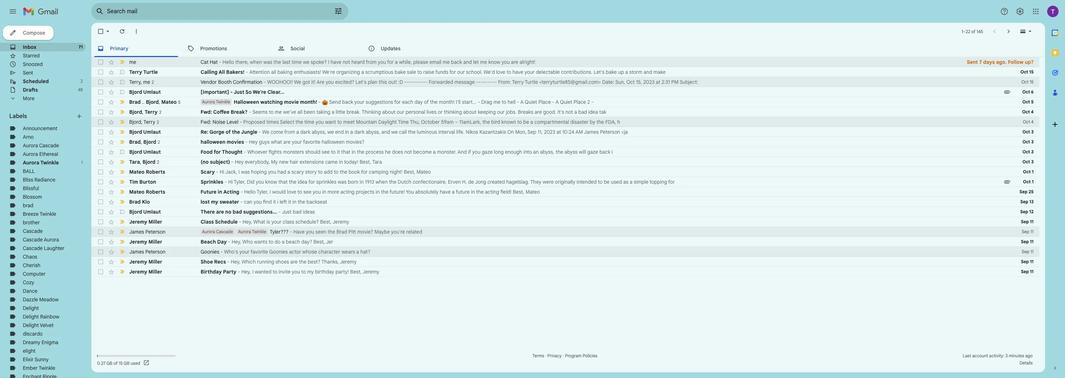 Task type: vqa. For each thing, say whether or not it's contained in the screenshot.
NO INDICATORS radio
no



Task type: locate. For each thing, give the bounding box(es) containing it.
None checkbox
[[97, 28, 104, 35], [97, 69, 104, 76], [97, 89, 104, 96], [97, 99, 104, 106], [97, 109, 104, 116], [97, 128, 104, 136], [97, 138, 104, 146], [97, 158, 104, 166], [97, 178, 104, 186], [97, 188, 104, 196], [97, 208, 104, 216], [97, 238, 104, 246], [97, 248, 104, 256], [97, 268, 104, 276], [97, 28, 104, 35], [97, 69, 104, 76], [97, 89, 104, 96], [97, 99, 104, 106], [97, 109, 104, 116], [97, 128, 104, 136], [97, 138, 104, 146], [97, 158, 104, 166], [97, 178, 104, 186], [97, 188, 104, 196], [97, 208, 104, 216], [97, 238, 104, 246], [97, 248, 104, 256], [97, 268, 104, 276]]

who's
[[224, 249, 238, 255]]

1 vertical spatial aurora cascade
[[202, 229, 233, 235]]

oct for halloween movies - hey guys what are your favorite halloween movies?
[[1023, 139, 1030, 145]]

arno link
[[23, 134, 34, 140]]

sep 11 for birthday party - hey, i wanted to invite you to my birthday party! best, jeremy
[[1021, 269, 1034, 274]]

best,
[[360, 159, 371, 165], [404, 169, 415, 175], [513, 189, 524, 195], [320, 219, 332, 225], [313, 239, 325, 245], [350, 269, 362, 275]]

1 horizontal spatial 2023
[[643, 79, 655, 85]]

sent for the sent link
[[23, 70, 33, 76]]

select
[[280, 119, 294, 125]]

we left got
[[294, 79, 301, 85]]

h
[[617, 119, 620, 125]]

1 vertical spatial just
[[282, 209, 292, 215]]

1 vertical spatial oct 4
[[1023, 119, 1034, 125]]

umlaut up brad .. bjord , mateo 5
[[143, 89, 161, 95]]

0 vertical spatial 2023
[[643, 79, 655, 85]]

bad right no
[[233, 209, 242, 215]]

1 vertical spatial sent
[[23, 70, 33, 76]]

1 horizontal spatial all
[[297, 109, 302, 115]]

1 horizontal spatial not
[[404, 149, 412, 155]]

0 vertical spatial be
[[523, 119, 529, 125]]

just inside [important] - just so we're clear... "link"
[[234, 89, 244, 95]]

send
[[329, 99, 341, 105]]

if
[[468, 149, 471, 155]]

our left jobs. at the left top of page
[[497, 109, 505, 115]]

0 vertical spatial at
[[656, 79, 660, 85]]

0 horizontal spatial was
[[241, 169, 250, 175]]

3 umlaut from the top
[[143, 149, 161, 155]]

class schedule - hey, what is your class schedule? best, jeremy
[[201, 219, 349, 225]]

🎃 image
[[322, 100, 328, 106]]

1 vertical spatial delight
[[23, 314, 39, 320]]

2 mateo roberts from the top
[[129, 189, 165, 195]]

1 a from the left
[[520, 99, 524, 105]]

2 5 from the left
[[178, 99, 180, 105]]

0 horizontal spatial acting
[[340, 189, 355, 195]]

0 vertical spatial 4
[[1031, 109, 1034, 115]]

1 bjord , terry 2 from the top
[[129, 109, 161, 115]]

1 vertical spatial 4
[[1031, 119, 1034, 125]]

0 vertical spatial see
[[322, 149, 330, 155]]

back up break.
[[342, 99, 353, 105]]

i'll
[[456, 99, 461, 105]]

0 vertical spatial was
[[263, 59, 272, 65]]

0 horizontal spatial sent
[[23, 70, 33, 76]]

jeremy miller for birthday party
[[129, 269, 162, 275]]

elixir sunny link
[[23, 357, 49, 363]]

updates tab
[[362, 40, 452, 57]]

2 inside brad , bjord 2
[[158, 139, 160, 145]]

keeping
[[478, 109, 496, 115]]

used
[[611, 179, 622, 185], [131, 361, 140, 366]]

row containing me
[[91, 57, 1039, 67]]

extensions
[[300, 159, 324, 165]]

miller
[[149, 219, 162, 225], [149, 239, 162, 245], [149, 259, 162, 265], [149, 269, 162, 275]]

4 for seems to me we've all been taking a little break. thinking about our personal lives or thinking about keeping our jobs. breaks are good. it's not a bad idea tak
[[1031, 109, 1034, 115]]

in left "1913"
[[360, 179, 364, 185]]

acting down created
[[485, 189, 499, 195]]

aurora cascade inside row
[[202, 229, 233, 235]]

0 horizontal spatial hello
[[223, 59, 234, 65]]

bjord umlaut up brad , bjord 2
[[129, 129, 161, 135]]

sep for hello tyler, i would love to see you in more acting projects in the future! you absolutely have a future in the acting field! best, mateo
[[1020, 189, 1028, 195]]

search mail image
[[94, 5, 106, 18]]

hi for hi jack, i was hoping you had a scary story to add to the book for camping night! best, mateo
[[220, 169, 224, 175]]

· right terms "link"
[[545, 353, 546, 359]]

1 horizontal spatial month!
[[439, 99, 455, 105]]

1 about from the left
[[382, 109, 395, 115]]

oct 15 down up?
[[1021, 69, 1034, 75]]

it for left
[[288, 199, 291, 205]]

3 for re: gorge of the jungle - we come from a dark abyss, we end in a dark abyss, and we call the luminous interval life. nikos kazantzakis on mon, sep 11, 2023 at 10:24 am james peterson <ja
[[1031, 129, 1034, 135]]

in left the more
[[322, 189, 326, 195]]

abyss,
[[312, 129, 326, 135], [366, 129, 380, 135], [540, 149, 554, 155]]

1 halloween from the left
[[201, 139, 225, 145]]

2 jeremy miller from the top
[[129, 239, 162, 245]]

0 vertical spatial roberts
[[146, 169, 165, 175]]

roberts for future in acting - hello tyler, i would love to see you in more acting projects in the future! you absolutely have a future in the acting field! best, mateo
[[146, 189, 165, 195]]

4 bjord umlaut from the top
[[129, 209, 161, 215]]

sep 11 for class schedule - hey, what is your class schedule? best, jeremy
[[1021, 219, 1034, 225]]

15 up 6 on the right
[[1030, 79, 1034, 85]]

all left baking
[[271, 69, 276, 75]]

umlaut for re: gorge of the jungle
[[143, 129, 161, 135]]

turtle up terry , me 2
[[143, 69, 158, 75]]

mateo roberts
[[129, 169, 165, 175], [129, 189, 165, 195]]

, for fwd: noise level
[[141, 119, 142, 125]]

oct 15 for woohoo!! we got it! are you excited? let's plan this out! :d ---------- forwarded message --------- from: terry turtle <terryturtle85@gmail.com> date: sun, oct 15, 2023 at 2:31 pm subject:
[[1021, 79, 1034, 85]]

movie
[[284, 99, 299, 105]]

15 right the 0.27
[[119, 361, 123, 366]]

it!
[[311, 79, 315, 85]]

0 horizontal spatial bake
[[395, 69, 406, 75]]

(no
[[201, 159, 209, 165]]

be left as
[[604, 179, 610, 185]]

delight velvet link
[[23, 322, 54, 329]]

1 vertical spatial peterson
[[145, 229, 165, 235]]

footer containing terms
[[91, 353, 1039, 367]]

primary tab
[[91, 40, 181, 57]]

brad for brad .. bjord , mateo 5
[[129, 99, 141, 105]]

1 horizontal spatial i
[[612, 149, 613, 155]]

jeremy
[[129, 219, 147, 225], [333, 219, 349, 225], [129, 239, 147, 245], [129, 259, 147, 265], [340, 259, 357, 265], [129, 269, 147, 275], [363, 269, 379, 275]]

hey, down which
[[241, 269, 251, 275]]

1 horizontal spatial gb
[[124, 361, 130, 366]]

1 horizontal spatial goonies
[[269, 249, 288, 255]]

month! left i'll
[[439, 99, 455, 105]]

labels
[[9, 113, 27, 120]]

1 miller from the top
[[149, 219, 162, 225]]

2 roberts from the top
[[146, 189, 165, 195]]

sep 11 for beach day - hey, who wants to do a beach day? best, jer
[[1021, 239, 1034, 245]]

goonies down beach
[[201, 249, 219, 255]]

1 horizontal spatial aurora twinkle
[[238, 229, 266, 235]]

1 horizontal spatial hi
[[228, 179, 233, 185]]

aurora ethereal link
[[23, 151, 58, 157]]

back right will
[[599, 149, 610, 155]]

hat
[[210, 59, 218, 65]]

scary - hi jack, i was hoping you had a scary story to add to the book for camping night! best, mateo
[[201, 169, 431, 175]]

ball
[[23, 168, 35, 175]]

sep 12
[[1020, 209, 1034, 215]]

twinkle for ember twinkle 'link'
[[39, 365, 55, 372]]

see up backseat at the bottom left of the page
[[303, 189, 311, 195]]

for up vendor booth confirmation - woohoo!! we got it! are you excited? let's plan this out! :d ---------- forwarded message --------- from: terry turtle <terryturtle85@gmail.com> date: sun, oct 15, 2023 at 2:31 pm subject:
[[449, 69, 456, 75]]

vendor
[[201, 79, 217, 85]]

delight for delight rainbow
[[23, 314, 39, 320]]

has attachment image for sprinkles
[[1004, 178, 1011, 186]]

sep for can you find it i left it in the backseat
[[1020, 199, 1028, 205]]

oct
[[1021, 69, 1028, 75], [626, 79, 635, 85], [1021, 79, 1029, 85], [1022, 89, 1030, 95], [1022, 99, 1030, 105], [1022, 109, 1030, 115], [1023, 119, 1030, 125], [1023, 129, 1030, 135], [1023, 139, 1030, 145], [1023, 149, 1030, 155], [1023, 159, 1030, 165], [1023, 169, 1031, 175], [1023, 179, 1031, 185]]

james peterson for 18th row
[[129, 229, 165, 235]]

1 horizontal spatial tyler,
[[257, 189, 268, 195]]

quiet up it's
[[560, 99, 572, 105]]

fwd: up re:
[[201, 119, 211, 125]]

, for (no subject)
[[140, 159, 141, 165]]

3 jeremy miller from the top
[[129, 259, 162, 265]]

2 acting from the left
[[485, 189, 499, 195]]

aurora ethereal
[[23, 151, 58, 157]]

future
[[456, 189, 470, 195]]

0 horizontal spatial tyler,
[[234, 179, 246, 185]]

0 vertical spatial and
[[463, 59, 472, 65]]

ball link
[[23, 168, 35, 175]]

18 row from the top
[[91, 227, 1039, 237]]

sep for just bad ideas
[[1020, 209, 1028, 215]]

15 row from the top
[[91, 197, 1039, 207]]

aurora twinkle inside row
[[238, 229, 266, 235]]

announcement link
[[23, 125, 57, 132]]

25
[[1029, 189, 1034, 195]]

tab list
[[1045, 23, 1065, 353], [91, 40, 1045, 57]]

0 horizontal spatial when
[[250, 59, 262, 65]]

brad left the klo
[[129, 199, 141, 205]]

2 month! from the left
[[439, 99, 455, 105]]

does
[[392, 149, 403, 155]]

our up message
[[457, 69, 465, 75]]

your down who
[[239, 249, 249, 255]]

2 has attachment image from the top
[[1004, 178, 1011, 186]]

0 horizontal spatial turtle
[[143, 69, 158, 75]]

umlaut up tara , bjord 2
[[143, 149, 161, 155]]

3 row from the top
[[91, 77, 1039, 87]]

luminous
[[417, 129, 437, 135]]

oct 3 for food for thought - whoever fights monsters should see to it that in the process he does not become a monster. and if you gaze long enough into an abyss, the abyss will gaze back i
[[1023, 149, 1034, 155]]

a
[[520, 99, 524, 105], [556, 99, 559, 105]]

2 halloween from the left
[[322, 139, 345, 145]]

1 fwd: from the top
[[201, 109, 212, 115]]

2 inside tara , bjord 2
[[157, 159, 159, 165]]

a up disaster
[[574, 109, 577, 115]]

cascade for cascade laughter
[[23, 245, 43, 252]]

1 vertical spatial james peterson
[[129, 249, 165, 255]]

field!
[[500, 189, 512, 195]]

0 horizontal spatial love
[[287, 189, 296, 195]]

2 bake from the left
[[606, 69, 617, 75]]

that up today!
[[341, 149, 350, 155]]

aurora twinkle halloween watching movie month!
[[202, 99, 317, 105]]

the left best?
[[299, 259, 306, 265]]

row containing terry
[[91, 77, 1039, 87]]

1 vertical spatial idea
[[298, 179, 307, 185]]

0 horizontal spatial gb
[[107, 361, 112, 366]]

1 vertical spatial 15
[[1030, 79, 1034, 85]]

hey, for hey, who wants to do a beach day? best, jer
[[232, 239, 241, 245]]

0 horizontal spatial it
[[273, 199, 276, 205]]

cascade laughter
[[23, 245, 64, 252]]

delight down delight link
[[23, 314, 39, 320]]

gb left follow link to manage storage icon
[[124, 361, 130, 366]]

whose
[[302, 249, 317, 255]]

sent inside labels navigation
[[23, 70, 33, 76]]

2 quiet from the left
[[560, 99, 572, 105]]

1 vertical spatial and
[[644, 69, 652, 75]]

1 horizontal spatial ·
[[563, 353, 564, 359]]

my down best?
[[307, 269, 314, 275]]

3 for food for thought - whoever fights monsters should see to it that in the process he does not become a monster. and if you gaze long enough into an abyss, the abyss will gaze back i
[[1031, 149, 1034, 155]]

terry up terry , me 2
[[129, 69, 142, 75]]

to right the intended
[[598, 179, 603, 185]]

2 miller from the top
[[149, 239, 162, 245]]

17 row from the top
[[91, 217, 1039, 227]]

1 oct 3 from the top
[[1023, 129, 1034, 135]]

labels heading
[[9, 113, 76, 120]]

you up "from:"
[[502, 59, 510, 65]]

umlaut
[[143, 89, 161, 95], [143, 129, 161, 135], [143, 149, 161, 155], [143, 209, 161, 215]]

best, right party! at the bottom
[[350, 269, 362, 275]]

1 row from the top
[[91, 57, 1039, 67]]

22 row from the top
[[91, 267, 1039, 277]]

more image
[[133, 28, 140, 35]]

cascade up chaos
[[23, 245, 43, 252]]

program
[[565, 353, 582, 359]]

promotions tab
[[182, 40, 272, 57]]

cascade for cascade aurora
[[23, 237, 43, 243]]

2 row from the top
[[91, 67, 1039, 77]]

fwd: for fwd: coffee break? - seems to me we've all been taking a little break. thinking about our personal lives or thinking about keeping our jobs. breaks are good. it's not a bad idea tak
[[201, 109, 212, 115]]

0 horizontal spatial 5
[[178, 99, 180, 105]]

tyler, left did
[[234, 179, 246, 185]]

refresh image
[[119, 28, 126, 35]]

2 vertical spatial was
[[338, 179, 347, 185]]

are
[[317, 79, 324, 85]]

the left future!
[[381, 189, 388, 195]]

the left abyss
[[556, 149, 563, 155]]

delight down dazzle
[[23, 305, 39, 312]]

oct 15 up oct 6
[[1021, 79, 1034, 85]]

we
[[303, 59, 309, 65], [327, 129, 334, 135], [391, 129, 398, 135]]

of inside footer
[[114, 361, 118, 366]]

13 row from the top
[[91, 177, 1039, 187]]

sun,
[[615, 79, 625, 85]]

2 inside terry , me 2
[[152, 79, 154, 85]]

when
[[250, 59, 262, 65], [375, 179, 388, 185]]

you
[[378, 59, 386, 65], [502, 59, 510, 65], [326, 79, 334, 85], [316, 119, 324, 125], [472, 149, 480, 155], [268, 169, 276, 175], [256, 179, 264, 185], [313, 189, 321, 195], [254, 199, 262, 205], [306, 229, 314, 235], [292, 269, 300, 275]]

footer
[[91, 353, 1039, 367]]

best?
[[308, 259, 320, 265]]

main content containing primary
[[91, 23, 1045, 373]]

start...
[[462, 99, 476, 105]]

miller for birthday
[[149, 269, 162, 275]]

mountain
[[356, 119, 377, 125]]

i
[[328, 59, 329, 65], [238, 169, 240, 175], [270, 189, 271, 195], [252, 269, 254, 275]]

a up it's
[[556, 99, 559, 105]]

bad left ideas
[[293, 209, 302, 215]]

umlaut for there are no bad suggestions...
[[143, 209, 161, 215]]

shoes
[[276, 259, 289, 265]]

1 vertical spatial 2023
[[544, 129, 555, 135]]

0 horizontal spatial hey
[[235, 159, 244, 165]]

mateo roberts for scary
[[129, 169, 165, 175]]

1 acting from the left
[[340, 189, 355, 195]]

3 miller from the top
[[149, 259, 162, 265]]

0 vertical spatial from
[[366, 59, 377, 65]]

twinkle up coffee
[[216, 99, 230, 105]]

oct for fwd: coffee break? - seems to me we've all been taking a little break. thinking about our personal lives or thinking about keeping our jobs. breaks are good. it's not a bad idea tak
[[1022, 109, 1030, 115]]

2 oct 3 from the top
[[1023, 139, 1034, 145]]

we left call
[[391, 129, 398, 135]]

1 quiet from the left
[[525, 99, 537, 105]]

5
[[1031, 99, 1034, 105], [178, 99, 180, 105]]

main menu image
[[9, 7, 17, 16]]

2 james peterson from the top
[[129, 249, 165, 255]]

1 roberts from the top
[[146, 169, 165, 175]]

delight up the discardo
[[23, 322, 39, 329]]

beach day - hey, who wants to do a beach day? best, jer
[[201, 239, 333, 245]]

1 horizontal spatial dark
[[354, 129, 364, 135]]

1 umlaut from the top
[[143, 89, 161, 95]]

delight for delight link
[[23, 305, 39, 312]]

0 horizontal spatial hi
[[220, 169, 224, 175]]

it for to
[[337, 149, 340, 155]]

in down de on the left
[[471, 189, 475, 195]]

3 delight from the top
[[23, 322, 39, 329]]

at left '10:24' on the right of the page
[[557, 129, 561, 135]]

, for fwd: coffee break?
[[142, 109, 143, 115]]

aurora cascade up 'aurora ethereal' link
[[23, 142, 59, 149]]

favorite up should
[[303, 139, 320, 145]]

2 bjord umlaut from the top
[[129, 129, 161, 135]]

end
[[335, 129, 344, 135]]

i right spoke? in the top of the page
[[328, 59, 329, 65]]

aurora inside 'aurora twinkle halloween watching movie month!'
[[202, 99, 215, 105]]

1 horizontal spatial acting
[[485, 189, 499, 195]]

snoozed
[[23, 61, 43, 67]]

2 horizontal spatial back
[[599, 149, 610, 155]]

1 jeremy miller from the top
[[129, 219, 162, 225]]

4 oct 3 from the top
[[1023, 159, 1034, 165]]

1 oct 1 from the top
[[1023, 169, 1034, 175]]

has attachment image
[[1004, 89, 1011, 96], [1004, 178, 1011, 186]]

0 vertical spatial used
[[611, 179, 622, 185]]

updates
[[381, 45, 401, 52]]

2 a from the left
[[556, 99, 559, 105]]

oct for scary - hi jack, i was hoping you had a scary story to add to the book for camping night! best, mateo
[[1023, 169, 1031, 175]]

1 horizontal spatial that
[[341, 149, 350, 155]]

4 umlaut from the top
[[143, 209, 161, 215]]

a right up
[[625, 69, 628, 75]]

oct 3 for re: gorge of the jungle - we come from a dark abyss, we end in a dark abyss, and we call the luminous interval life. nikos kazantzakis on mon, sep 11, 2023 at 10:24 am james peterson <ja
[[1023, 129, 1034, 135]]

1 bjord umlaut from the top
[[129, 89, 161, 95]]

bake
[[395, 69, 406, 75], [606, 69, 617, 75]]

0 vertical spatial just
[[234, 89, 244, 95]]

1 horizontal spatial back
[[451, 59, 462, 65]]

sep for hey, i wanted to invite you to my birthday party! best, jeremy
[[1021, 269, 1029, 274]]

4 jeremy miller from the top
[[129, 269, 162, 275]]

1 vertical spatial hey
[[235, 159, 244, 165]]

0 horizontal spatial and
[[381, 129, 390, 135]]

to down scary
[[297, 189, 302, 195]]

organizing
[[336, 69, 360, 75]]

and down daylight
[[381, 129, 390, 135]]

backseat
[[306, 199, 327, 205]]

heard
[[351, 59, 365, 65]]

i right jack,
[[238, 169, 240, 175]]

month! up been
[[300, 99, 317, 105]]

0 vertical spatial we're
[[322, 69, 335, 75]]

sep 13
[[1020, 199, 1034, 205]]

1 has attachment image from the top
[[1004, 89, 1011, 96]]

bjord , terry 2
[[129, 109, 161, 115], [129, 119, 159, 125]]

toggle split pane mode image
[[1019, 28, 1027, 35]]

in right left
[[292, 199, 296, 205]]

1 vertical spatial that
[[278, 179, 288, 185]]

let's left plan
[[356, 79, 367, 85]]

mateo roberts down burton
[[129, 189, 165, 195]]

fwd: for fwd: noise level - proposed times select the time you want to meet mountain daylight time thu, october 59am – 11amlark, the bird known to be a compartmental disaster by the fda, h
[[201, 119, 211, 125]]

3 inside last account activity: 3 minutes ago details
[[1005, 353, 1008, 359]]

0 vertical spatial have
[[331, 59, 341, 65]]

2 fwd: from the top
[[201, 119, 211, 125]]

the up the jer
[[328, 229, 335, 235]]

goonies
[[201, 249, 219, 255], [269, 249, 288, 255]]

1 vertical spatial we
[[262, 129, 269, 135]]

bjord umlaut for re: gorge of the jungle
[[129, 129, 161, 135]]

primary
[[110, 45, 128, 52]]

gb
[[107, 361, 112, 366], [124, 361, 130, 366]]

best, up seen
[[320, 219, 332, 225]]

turtle down delectable
[[525, 79, 538, 85]]

3 oct 3 from the top
[[1023, 149, 1034, 155]]

inbox
[[23, 44, 36, 50]]

terry down brad .. bjord , mateo 5
[[145, 109, 158, 115]]

1 horizontal spatial place
[[574, 99, 586, 105]]

of for 145
[[971, 29, 975, 34]]

0 horizontal spatial halloween
[[201, 139, 225, 145]]

2 inside labels navigation
[[81, 79, 83, 84]]

1 vertical spatial james
[[129, 229, 144, 235]]

2 delight from the top
[[23, 314, 39, 320]]

1 horizontal spatial from
[[366, 59, 377, 65]]

the down movies?
[[357, 149, 364, 155]]

4 miller from the top
[[149, 269, 162, 275]]

None search field
[[91, 3, 348, 20]]

follow link to manage storage image
[[143, 360, 150, 367]]

2 umlaut from the top
[[143, 129, 161, 135]]

2 for halloween movies - hey guys what are your favorite halloween movies?
[[158, 139, 160, 145]]

to left "do"
[[269, 239, 273, 245]]

1 horizontal spatial gaze
[[587, 149, 598, 155]]

1 horizontal spatial love
[[496, 69, 505, 75]]

oct for food for thought - whoever fights monsters should see to it that in the process he does not become a monster. and if you gaze long enough into an abyss, the abyss will gaze back i
[[1023, 149, 1030, 155]]

policies
[[583, 353, 597, 359]]

11 row from the top
[[91, 157, 1039, 167]]

0 horizontal spatial 2023
[[544, 129, 555, 135]]

aurora up aurora twinkle "link"
[[23, 151, 38, 157]]

oct 15
[[1021, 69, 1034, 75], [1021, 79, 1034, 85]]

it right left
[[288, 199, 291, 205]]

footer inside "main content"
[[91, 353, 1039, 367]]

2 horizontal spatial was
[[338, 179, 347, 185]]

19 row from the top
[[91, 237, 1039, 247]]

0 horizontal spatial tara
[[129, 159, 140, 165]]

about up 11amlark,
[[463, 109, 477, 115]]

h.
[[462, 179, 467, 185]]

oct for fwd: noise level - proposed times select the time you want to meet mountain daylight time thu, october 59am – 11amlark, the bird known to be a compartmental disaster by the fda, h
[[1023, 119, 1030, 125]]

1 james peterson from the top
[[129, 229, 165, 235]]

1 horizontal spatial bake
[[606, 69, 617, 75]]

mateo up brad klo
[[129, 189, 145, 195]]

3 for halloween movies - hey guys what are your favorite halloween movies?
[[1031, 139, 1034, 145]]

1 vertical spatial favorite
[[251, 249, 268, 255]]

3 for (no subject) - hey everybody, my new hair extensions came in today! best, tara
[[1031, 159, 1034, 165]]

1 vertical spatial bjord , terry 2
[[129, 119, 159, 125]]

..
[[142, 99, 145, 105]]

delight
[[23, 305, 39, 312], [23, 314, 39, 320], [23, 322, 39, 329]]

and left let
[[463, 59, 472, 65]]

miller for class
[[149, 219, 162, 225]]

row containing tim burton
[[91, 177, 1039, 187]]

6 row from the top
[[91, 107, 1039, 117]]

ideas
[[303, 209, 315, 215]]

1 5 from the left
[[1031, 99, 1034, 105]]

2 vertical spatial back
[[599, 149, 610, 155]]

brad up tara , bjord 2
[[129, 139, 141, 145]]

seems
[[252, 109, 268, 115]]

to up "from:"
[[507, 69, 511, 75]]

best, down process
[[360, 159, 371, 165]]

nikos
[[466, 129, 478, 135]]

program policies link
[[565, 353, 597, 359]]

, for halloween movies
[[141, 139, 142, 145]]

cascade down brother
[[23, 228, 43, 235]]

the left 'bird' at the top left of the page
[[482, 119, 490, 125]]

whoever
[[247, 149, 268, 155]]

bjord umlaut for there are no bad suggestions...
[[129, 209, 161, 215]]

11 for class schedule - hey, what is your class schedule? best, jeremy
[[1030, 219, 1034, 225]]

2
[[81, 79, 83, 84], [152, 79, 154, 85], [587, 99, 590, 105], [159, 109, 161, 115], [157, 119, 159, 125], [158, 139, 160, 145], [157, 159, 159, 165]]

0 vertical spatial not
[[343, 59, 350, 65]]

2 bjord , terry 2 from the top
[[129, 119, 159, 125]]

sent left 7
[[967, 59, 978, 65]]

row
[[91, 57, 1039, 67], [91, 67, 1039, 77], [91, 77, 1039, 87], [91, 87, 1039, 97], [91, 97, 1039, 107], [91, 107, 1039, 117], [91, 117, 1039, 127], [91, 127, 1039, 137], [91, 137, 1039, 147], [91, 147, 1039, 157], [91, 157, 1039, 167], [91, 167, 1039, 177], [91, 177, 1039, 187], [91, 187, 1039, 197], [91, 197, 1039, 207], [91, 207, 1039, 217], [91, 217, 1039, 227], [91, 227, 1039, 237], [91, 237, 1039, 247], [91, 247, 1039, 257], [91, 257, 1039, 267], [91, 267, 1039, 277]]

day
[[217, 239, 227, 245]]

3 bjord umlaut from the top
[[129, 149, 161, 155]]

the up movies
[[232, 129, 240, 135]]

None checkbox
[[97, 59, 104, 66], [97, 79, 104, 86], [97, 119, 104, 126], [97, 148, 104, 156], [97, 168, 104, 176], [97, 198, 104, 206], [97, 218, 104, 226], [97, 228, 104, 236], [97, 258, 104, 266], [97, 59, 104, 66], [97, 79, 104, 86], [97, 119, 104, 126], [97, 148, 104, 156], [97, 168, 104, 176], [97, 198, 104, 206], [97, 218, 104, 226], [97, 228, 104, 236], [97, 258, 104, 266]]

from up scrumptious
[[366, 59, 377, 65]]

2 dark from the left
[[354, 129, 364, 135]]

become
[[413, 149, 432, 155]]

mateo roberts for future in acting
[[129, 189, 165, 195]]

4 row from the top
[[91, 87, 1039, 97]]

and
[[463, 59, 472, 65], [644, 69, 652, 75], [381, 129, 390, 135]]

2023
[[643, 79, 655, 85], [544, 129, 555, 135]]

jeremy miller for beach day
[[129, 239, 162, 245]]

0 horizontal spatial at
[[557, 129, 561, 135]]

are
[[511, 59, 518, 65], [535, 109, 542, 115], [283, 139, 291, 145], [216, 209, 224, 215], [290, 259, 298, 265]]

11 for beach day - hey, who wants to do a beach day? best, jer
[[1030, 239, 1034, 245]]

the down jong
[[476, 189, 484, 195]]

1 horizontal spatial know
[[488, 59, 500, 65]]

1 bake from the left
[[395, 69, 406, 75]]

labels navigation
[[0, 23, 91, 378]]

1 vertical spatial time
[[304, 119, 314, 125]]

1 vertical spatial hello
[[244, 189, 256, 195]]

a down heard
[[361, 69, 364, 75]]

roberts for scary - hi jack, i was hoping you had a scary story to add to the book for camping night! best, mateo
[[146, 169, 165, 175]]

main content
[[91, 23, 1045, 373]]

goonies up 'shoe recs - hey, which running shoes are the best? thanks, jeremy'
[[269, 249, 288, 255]]

hey for hey guys what are your favorite halloween movies?
[[249, 139, 258, 145]]

miller for beach
[[149, 239, 162, 245]]

bake left up
[[606, 69, 617, 75]]

brad , bjord 2
[[129, 139, 160, 145]]

by
[[590, 119, 595, 125]]

elight link
[[23, 348, 35, 354]]

1 inside labels navigation
[[81, 160, 83, 165]]

2 horizontal spatial our
[[497, 109, 505, 115]]

0 horizontal spatial a
[[520, 99, 524, 105]]

we're
[[322, 69, 335, 75], [253, 89, 266, 95]]

1 delight from the top
[[23, 305, 39, 312]]

1 mateo roberts from the top
[[129, 169, 165, 175]]

is
[[267, 219, 270, 225]]



Task type: describe. For each thing, give the bounding box(es) containing it.
1 vertical spatial at
[[557, 129, 561, 135]]

1 vertical spatial know
[[265, 179, 277, 185]]

the down night!
[[389, 179, 396, 185]]

umlaut for [important] - just so we're clear...
[[143, 89, 161, 95]]

0 vertical spatial tyler,
[[234, 179, 246, 185]]

james for 20th row from the top of the page
[[129, 249, 144, 255]]

145
[[977, 29, 983, 34]]

out!
[[388, 79, 397, 85]]

in right came
[[339, 159, 343, 165]]

9 row from the top
[[91, 137, 1039, 147]]

:d
[[398, 79, 403, 85]]

1 horizontal spatial tara
[[372, 159, 382, 165]]

subject)
[[210, 159, 230, 165]]

0 vertical spatial james
[[584, 129, 599, 135]]

breeze twinkle
[[23, 211, 56, 217]]

cascade for cascade link
[[23, 228, 43, 235]]

brad
[[23, 202, 33, 209]]

15 for woohoo!! we got it! are you excited? let's plan this out! :d ---------- forwarded message --------- from: terry turtle <terryturtle85@gmail.com> date: sun, oct 15, 2023 at 2:31 pm subject:
[[1030, 79, 1034, 85]]

1 horizontal spatial we're
[[322, 69, 335, 75]]

to right sale
[[417, 69, 422, 75]]

1 vertical spatial all
[[297, 109, 302, 115]]

delectable
[[536, 69, 560, 75]]

has attachment image for [important] - just so we're clear...
[[1004, 89, 1011, 96]]

your up break.
[[354, 99, 364, 105]]

a down the meet at the left top of page
[[350, 129, 353, 135]]

cozy
[[23, 279, 34, 286]]

hat?
[[360, 249, 370, 255]]

5 inside brad .. bjord , mateo 5
[[178, 99, 180, 105]]

oct 3 for (no subject) - hey everybody, my new hair extensions came in today! best, tara
[[1023, 159, 1034, 165]]

brad for brad klo
[[129, 199, 141, 205]]

a up halloween movies - hey guys what are your favorite halloween movies? at top
[[296, 129, 299, 135]]

1 horizontal spatial let's
[[594, 69, 605, 75]]

a down breaks
[[530, 119, 533, 125]]

to left add
[[318, 169, 323, 175]]

breaks
[[518, 109, 533, 115]]

aurora up ball
[[23, 160, 39, 166]]

12 row from the top
[[91, 167, 1039, 177]]

2 gaze from the left
[[587, 149, 598, 155]]

aurora cascade link
[[23, 142, 59, 149]]

brad for brad , bjord 2
[[129, 139, 141, 145]]

on
[[507, 129, 514, 135]]

7 row from the top
[[91, 117, 1039, 127]]

0 vertical spatial love
[[496, 69, 505, 75]]

message
[[454, 79, 475, 85]]

a left while,
[[395, 59, 398, 65]]

forwarded
[[429, 79, 453, 85]]

they
[[530, 179, 541, 185]]

1 22 of 145
[[962, 29, 983, 34]]

0 horizontal spatial bad
[[233, 209, 242, 215]]

do
[[275, 239, 281, 245]]

twinkle inside 'aurora twinkle halloween watching movie month!'
[[216, 99, 230, 105]]

15 for attention all baking enthusiasts! we're organizing a scrumptious bake sale to raise funds for our school. we'd love to have your delectable contributions. let's bake up a storm and make
[[1029, 69, 1034, 75]]

twinkle for aurora twinkle "link"
[[40, 160, 59, 166]]

jeremy miller for class schedule
[[129, 219, 162, 225]]

cascade up the ethereal
[[39, 142, 59, 149]]

terms
[[532, 353, 544, 359]]

to down watching
[[269, 109, 274, 115]]

0 horizontal spatial we
[[303, 59, 309, 65]]

1 horizontal spatial see
[[322, 149, 330, 155]]

1 horizontal spatial we
[[327, 129, 334, 135]]

alright!
[[520, 59, 535, 65]]

did
[[247, 179, 254, 185]]

you right if
[[472, 149, 480, 155]]

sunny
[[35, 357, 49, 363]]

meadow
[[39, 297, 59, 303]]

me right let
[[480, 59, 487, 65]]

confirmation
[[233, 79, 262, 85]]

10 row from the top
[[91, 147, 1039, 157]]

umlaut for food for thought
[[143, 149, 161, 155]]

brad link
[[23, 202, 33, 209]]

5 row from the top
[[91, 97, 1039, 107]]

2 oct 1 from the top
[[1023, 179, 1034, 185]]

the up ideas
[[298, 199, 305, 205]]

fda,
[[605, 119, 616, 125]]

of right the day on the top left of the page
[[424, 99, 429, 105]]

you right did
[[256, 179, 264, 185]]

there
[[201, 209, 215, 215]]

miller for shoe
[[149, 259, 162, 265]]

0 horizontal spatial back
[[342, 99, 353, 105]]

minutes
[[1009, 353, 1024, 359]]

support image
[[1000, 7, 1009, 16]]

send back your suggestions for each day of the month! i'll start... - drag me to hell - a quiet place - a quiet place 2 -
[[328, 99, 594, 105]]

brad left pitt
[[336, 229, 347, 235]]

to right add
[[334, 169, 339, 175]]

james peterson for 20th row from the top of the page
[[129, 249, 165, 255]]

party
[[223, 269, 236, 275]]

a right 'had'
[[287, 169, 290, 175]]

in right projects
[[376, 189, 380, 195]]

1 gaze from the left
[[482, 149, 493, 155]]

0 horizontal spatial we
[[262, 129, 269, 135]]

the right 'select'
[[296, 119, 303, 125]]

2 horizontal spatial not
[[566, 109, 573, 115]]

Search mail text field
[[107, 8, 314, 15]]

aurora up laughter
[[44, 237, 59, 243]]

you down schedule?
[[306, 229, 314, 235]]

mateo down they
[[526, 189, 540, 195]]

you right invite at the left of the page
[[292, 269, 300, 275]]

row containing tara
[[91, 157, 1039, 167]]

of for the
[[226, 129, 231, 135]]

row containing terry turtle
[[91, 67, 1039, 77]]

advanced search options image
[[331, 4, 346, 18]]

me right email
[[443, 59, 450, 65]]

oct for vendor booth confirmation - woohoo!! we got it! are you excited? let's plan this out! :d ---------- forwarded message --------- from: terry turtle <terryturtle85@gmail.com> date: sun, oct 15, 2023 at 2:31 pm subject:
[[1021, 79, 1029, 85]]

birthday
[[315, 269, 334, 275]]

oct 3 for halloween movies - hey guys what are your favorite halloween movies?
[[1023, 139, 1034, 145]]

can
[[244, 199, 252, 205]]

oct for calling all bakers! - attention all baking enthusiasts! we're organizing a scrumptious bake sale to raise funds for our school. we'd love to have your delectable contributions. let's bake up a storm and make
[[1021, 69, 1028, 75]]

1 horizontal spatial used
[[611, 179, 622, 185]]

8 row from the top
[[91, 127, 1039, 137]]

0 horizontal spatial our
[[397, 109, 404, 115]]

for down updates
[[387, 59, 394, 65]]

goonies - who's your favorite goonies actor whose character wears a hat?
[[201, 249, 370, 255]]

[important] - just so we're clear...
[[201, 89, 284, 95]]

0 vertical spatial time
[[292, 59, 302, 65]]

0 horizontal spatial all
[[271, 69, 276, 75]]

2 for (no subject) - hey everybody, my new hair extensions came in today! best, tara
[[157, 159, 159, 165]]

in right end
[[345, 129, 349, 135]]

settings image
[[1016, 7, 1024, 16]]

2 about from the left
[[463, 109, 477, 115]]

14 row from the top
[[91, 187, 1039, 197]]

which
[[242, 259, 256, 265]]

blossom link
[[23, 194, 42, 200]]

a left future
[[452, 189, 455, 195]]

mateo up confectionaire,
[[417, 169, 431, 175]]

1 horizontal spatial we
[[294, 79, 301, 85]]

mateo right ..
[[161, 99, 177, 105]]

1 horizontal spatial favorite
[[303, 139, 320, 145]]

to right want
[[337, 119, 342, 125]]

1 dark from the left
[[300, 129, 310, 135]]

james for 18th row
[[129, 229, 144, 235]]

last
[[282, 59, 290, 65]]

confectionaire,
[[413, 179, 447, 185]]

abyss
[[564, 149, 578, 155]]

1 · from the left
[[545, 353, 546, 359]]

best, up dutch
[[404, 169, 415, 175]]

1 horizontal spatial when
[[375, 179, 388, 185]]

0 horizontal spatial be
[[523, 119, 529, 125]]

hair
[[290, 159, 298, 165]]

for right "book"
[[361, 169, 368, 175]]

terms · privacy · program policies
[[532, 353, 597, 359]]

mateo up tim
[[129, 169, 145, 175]]

a right become
[[433, 149, 436, 155]]

me left we've
[[275, 109, 282, 115]]

cascade down schedule at the left of the page
[[216, 229, 233, 235]]

long
[[494, 149, 504, 155]]

1 horizontal spatial bad
[[293, 209, 302, 215]]

to up came
[[331, 149, 336, 155]]

twinkle for breeze twinkle "link"
[[40, 211, 56, 217]]

1 goonies from the left
[[201, 249, 219, 255]]

the left "book"
[[340, 169, 347, 175]]

time
[[398, 119, 409, 125]]

attention
[[249, 69, 270, 75]]

0 vertical spatial that
[[341, 149, 350, 155]]

0 horizontal spatial used
[[131, 361, 140, 366]]

1 horizontal spatial idea
[[588, 109, 598, 115]]

actor
[[289, 249, 301, 255]]

hell
[[508, 99, 516, 105]]

2 goonies from the left
[[269, 249, 288, 255]]

or
[[438, 109, 443, 115]]

oct for re: gorge of the jungle - we come from a dark abyss, we end in a dark abyss, and we call the luminous interval life. nikos kazantzakis on mon, sep 11, 2023 at 10:24 am james peterson <ja
[[1023, 129, 1030, 135]]

1 horizontal spatial time
[[304, 119, 314, 125]]

row containing brad klo
[[91, 197, 1039, 207]]

cat
[[201, 59, 209, 65]]

in down movies?
[[352, 149, 356, 155]]

bjord umlaut for food for thought
[[129, 149, 161, 155]]

2 horizontal spatial have
[[513, 69, 523, 75]]

delight for delight velvet
[[23, 322, 39, 329]]

2 gb from the left
[[124, 361, 130, 366]]

shoe
[[201, 259, 213, 265]]

the left last
[[274, 59, 281, 65]]

your up monsters
[[292, 139, 302, 145]]

bjord , terry 2 for fwd: noise level - proposed times select the time you want to meet mountain daylight time thu, october 59am – 11amlark, the bird known to be a compartmental disaster by the fda, h
[[129, 119, 159, 125]]

2 for fwd: noise level - proposed times select the time you want to meet mountain daylight time thu, october 59am – 11amlark, the bird known to be a compartmental disaster by the fda, h
[[157, 119, 159, 125]]

we're inside "link"
[[253, 89, 266, 95]]

for left each
[[394, 99, 401, 105]]

your down alright!
[[525, 69, 535, 75]]

0 horizontal spatial favorite
[[251, 249, 268, 255]]

1 vertical spatial let's
[[356, 79, 367, 85]]

2 horizontal spatial bad
[[578, 109, 587, 115]]

dance
[[23, 288, 37, 294]]

the up lives
[[430, 99, 438, 105]]

0.27 gb of 15 gb used
[[97, 361, 140, 366]]

best, down hagelslag. at the left
[[513, 189, 524, 195]]

11 for birthday party - hey, i wanted to invite you to my birthday party! best, jeremy
[[1030, 269, 1034, 274]]

0 vertical spatial know
[[488, 59, 500, 65]]

1 vertical spatial be
[[604, 179, 610, 185]]

hi for hi tyler, did you know that the idea for sprinkles was born in 1913 when the dutch confectionaire, erven h. de jong created hagelslag. they were originally intended to be used as a simple topping for
[[228, 179, 233, 185]]

tab list right 25
[[1045, 23, 1065, 353]]

1 vertical spatial tyler,
[[257, 189, 268, 195]]

48
[[78, 87, 83, 92]]

interval
[[438, 129, 455, 135]]

jeremy miller for shoe recs
[[129, 259, 162, 265]]

0 vertical spatial back
[[451, 59, 462, 65]]

dazzle
[[23, 297, 38, 303]]

gmail image
[[23, 4, 62, 19]]

terry right "from:"
[[512, 79, 524, 85]]

you down taking
[[316, 119, 324, 125]]

to right invite at the left of the page
[[301, 269, 306, 275]]

1 horizontal spatial turtle
[[525, 79, 538, 85]]

cat hat - hello there, when was the last time we spoke? i have not heard from you for a while, please email me back and let me know you are alright!
[[201, 59, 535, 65]]

a right as
[[630, 179, 633, 185]]

created
[[487, 179, 505, 185]]

bliss radiance link
[[23, 177, 55, 183]]

are right what
[[283, 139, 291, 145]]

brad klo
[[129, 199, 150, 205]]

0 horizontal spatial from
[[284, 129, 295, 135]]

the right call
[[408, 129, 416, 135]]

halloween
[[234, 99, 259, 105]]

tara , bjord 2
[[129, 159, 159, 165]]

you left 'had'
[[268, 169, 276, 175]]

announcement
[[23, 125, 57, 132]]

11 for shoe recs - hey, which running shoes are the best? thanks, jeremy
[[1030, 259, 1034, 264]]

1 place from the left
[[538, 99, 551, 105]]

aurora down 'arno'
[[23, 142, 38, 149]]

cozy link
[[23, 279, 34, 286]]

oct 4 for proposed times select the time you want to meet mountain daylight time thu, october 59am – 11amlark, the bird known to be a compartmental disaster by the fda, h
[[1023, 119, 1034, 125]]

excited?
[[335, 79, 354, 85]]

pm
[[671, 79, 679, 85]]

for up subject)
[[214, 149, 221, 155]]

aurora down class
[[202, 229, 215, 235]]

1 horizontal spatial at
[[656, 79, 660, 85]]

aurora twinkle inside labels navigation
[[23, 160, 59, 166]]

20 row from the top
[[91, 247, 1039, 257]]

are left good. at the right top of the page
[[535, 109, 542, 115]]

2 place from the left
[[574, 99, 586, 105]]

2 vertical spatial and
[[381, 129, 390, 135]]

beach
[[201, 239, 216, 245]]

sent 7 days ago. follow up?
[[967, 59, 1034, 65]]

tyler??? - have you seen the brad pitt movie? maybe you're related
[[270, 229, 422, 235]]

for right topping
[[668, 179, 675, 185]]

0 horizontal spatial i
[[277, 199, 278, 205]]

2 for fwd: coffee break? - seems to me we've all been taking a little break. thinking about our personal lives or thinking about keeping our jobs. breaks are good. it's not a bad idea tak
[[159, 109, 161, 115]]

re:
[[201, 129, 208, 135]]

1 gb from the left
[[107, 361, 112, 366]]

0 vertical spatial hello
[[223, 59, 234, 65]]

sep for hey, who wants to do a beach day? best, jer
[[1021, 239, 1029, 245]]

baking
[[277, 69, 293, 75]]

sent for sent 7 days ago. follow up?
[[967, 59, 978, 65]]

0 vertical spatial i
[[612, 149, 613, 155]]

1 vertical spatial my
[[307, 269, 314, 275]]

email
[[429, 59, 441, 65]]

1 horizontal spatial and
[[463, 59, 472, 65]]

while,
[[399, 59, 412, 65]]

you right can
[[254, 199, 262, 205]]

day
[[415, 99, 423, 105]]

aurora up who
[[238, 229, 251, 235]]

dazzle meadow link
[[23, 297, 59, 303]]

, for vendor booth confirmation
[[141, 79, 142, 85]]

2 horizontal spatial we
[[391, 129, 398, 135]]

oct 15 for attention all baking enthusiasts! we're organizing a scrumptious bake sale to raise funds for our school. we'd love to have your delectable contributions. let's bake up a storm and make
[[1021, 69, 1034, 75]]

to left hell
[[502, 99, 506, 105]]

1 horizontal spatial our
[[457, 69, 465, 75]]

16 row from the top
[[91, 207, 1039, 217]]

hey for hey everybody, my new hair extensions came in today! best, tara
[[235, 159, 244, 165]]

scrumptious
[[365, 69, 393, 75]]

privacy
[[548, 353, 562, 359]]

party!
[[335, 269, 349, 275]]

sep for hey, what is your class schedule? best, jeremy
[[1021, 219, 1029, 225]]

i left would
[[270, 189, 271, 195]]

terry up brad , bjord 2
[[143, 119, 155, 125]]

sep for hey, which running shoes are the best? thanks, jeremy
[[1021, 259, 1029, 264]]

peterson for 18th row
[[145, 229, 165, 235]]

oct for (no subject) - hey everybody, my new hair extensions came in today! best, tara
[[1023, 159, 1030, 165]]

for down story
[[309, 179, 315, 185]]

spoke?
[[311, 59, 327, 65]]

oct 5
[[1022, 99, 1034, 105]]

21 row from the top
[[91, 257, 1039, 267]]

your right is
[[271, 219, 281, 225]]

a left hat?
[[356, 249, 359, 255]]

are left no
[[216, 209, 224, 215]]

1 horizontal spatial abyss,
[[366, 129, 380, 135]]

sep 11 for shoe recs - hey, which running shoes are the best? thanks, jeremy
[[1021, 259, 1034, 264]]

4 for proposed times select the time you want to meet mountain daylight time thu, october 59am – 11amlark, the bird known to be a compartmental disaster by the fda, h
[[1031, 119, 1034, 125]]

hey, for hey, i wanted to invite you to my birthday party! best, jeremy
[[241, 269, 251, 275]]

dutch
[[398, 179, 411, 185]]

bjord , terry 2 for fwd: coffee break? - seems to me we've all been taking a little break. thinking about our personal lives or thinking about keeping our jobs. breaks are good. it's not a bad idea tak
[[129, 109, 161, 115]]

hey, for hey, what is your class schedule? best, jeremy
[[243, 219, 252, 225]]

terry down terry turtle
[[129, 79, 141, 85]]

lost
[[201, 199, 210, 205]]

to left invite at the left of the page
[[273, 269, 277, 275]]

peterson for 20th row from the top of the page
[[145, 249, 165, 255]]

i left wanted
[[252, 269, 254, 275]]

of for 15
[[114, 361, 118, 366]]

0 horizontal spatial that
[[278, 179, 288, 185]]

you right are
[[326, 79, 334, 85]]

me down terry turtle
[[143, 79, 150, 85]]

twinkle down the what
[[252, 229, 266, 235]]

delight link
[[23, 305, 39, 312]]

each
[[402, 99, 413, 105]]

are left alright!
[[511, 59, 518, 65]]

life.
[[456, 129, 464, 135]]

aurora cascade inside labels navigation
[[23, 142, 59, 149]]

tab list containing primary
[[91, 40, 1045, 57]]

in left acting
[[218, 189, 222, 195]]

inbox link
[[23, 44, 36, 50]]

re: gorge of the jungle - we come from a dark abyss, we end in a dark abyss, and we call the luminous interval life. nikos kazantzakis on mon, sep 11, 2023 at 10:24 am james peterson <ja
[[201, 129, 628, 135]]

0 vertical spatial my
[[211, 199, 218, 205]]

older image
[[1005, 28, 1012, 35]]

1 horizontal spatial hello
[[244, 189, 256, 195]]

me right "drag"
[[493, 99, 500, 105]]

0 horizontal spatial have
[[331, 59, 341, 65]]

0 vertical spatial peterson
[[600, 129, 620, 135]]

best, down seen
[[313, 239, 325, 245]]

plan
[[368, 79, 377, 85]]

a left little
[[332, 109, 334, 115]]

ember twinkle
[[23, 365, 55, 372]]

dance link
[[23, 288, 37, 294]]

- inside "link"
[[230, 89, 233, 95]]

2 horizontal spatial abyss,
[[540, 149, 554, 155]]

movie?
[[357, 229, 373, 235]]

bjord umlaut for [important] - just so we're clear...
[[129, 89, 161, 95]]

2 · from the left
[[563, 353, 564, 359]]

71
[[79, 44, 83, 50]]

2 for vendor booth confirmation - woohoo!! we got it! are you excited? let's plan this out! :d ---------- forwarded message --------- from: terry turtle <terryturtle85@gmail.com> date: sun, oct 15, 2023 at 2:31 pm subject:
[[152, 79, 154, 85]]

oct 4 for seems to me we've all been taking a little break. thinking about our personal lives or thinking about keeping our jobs. breaks are good. it's not a bad idea tak
[[1022, 109, 1034, 115]]

1 vertical spatial see
[[303, 189, 311, 195]]

simple
[[634, 179, 648, 185]]

2 vertical spatial 15
[[119, 361, 123, 366]]

guys
[[259, 139, 270, 145]]

2 vertical spatial have
[[440, 189, 451, 195]]

personal
[[406, 109, 425, 115]]

0 horizontal spatial abyss,
[[312, 129, 326, 135]]

0 horizontal spatial not
[[343, 59, 350, 65]]

find
[[263, 199, 272, 205]]

1 month! from the left
[[300, 99, 317, 105]]

social tab
[[272, 40, 362, 57]]

you up scrumptious
[[378, 59, 386, 65]]

hey, for hey, which running shoes are the best? thanks, jeremy
[[231, 259, 240, 265]]



